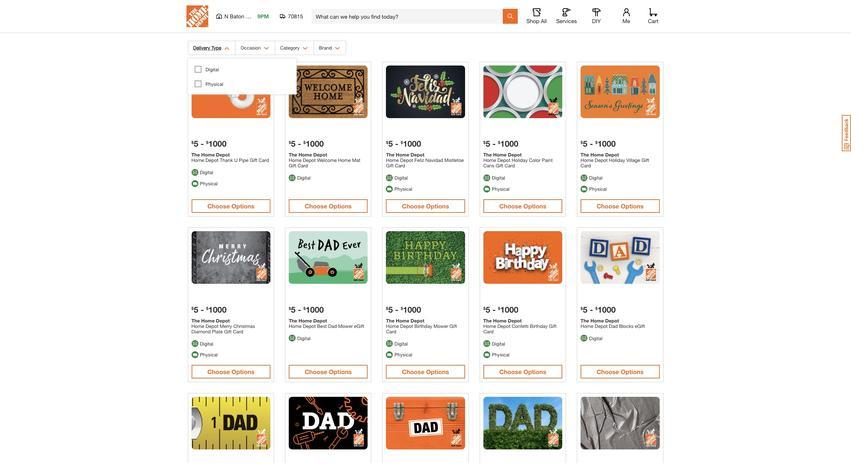 Task type: vqa. For each thing, say whether or not it's contained in the screenshot.
Power associated with Combo
no



Task type: describe. For each thing, give the bounding box(es) containing it.
home depot dad topiary egift image
[[484, 398, 563, 450]]

- for the home depot home depot thank u pipe gift card
[[201, 139, 204, 149]]

digital image for the home depot home depot holiday village gift card
[[581, 175, 588, 181]]

$ 5 - $ 1000 for the home depot home depot welcome home mat gift card
[[289, 139, 324, 149]]

feliz
[[415, 158, 424, 163]]

5 for the home depot home depot feliz navidad mistletoe gift card
[[389, 139, 393, 149]]

$ 5 - $ 1000 for the home depot home depot holiday village gift card
[[581, 139, 616, 149]]

rouge
[[246, 13, 262, 19]]

$ 5 - $ 1000 for the home depot home depot thank u pipe gift card
[[192, 139, 227, 149]]

5 for the home depot home depot welcome home mat gift card
[[291, 139, 296, 149]]

blocks
[[620, 324, 634, 329]]

shop
[[527, 18, 540, 24]]

choose options for village
[[597, 203, 644, 210]]

choose options button for blocks
[[581, 366, 660, 379]]

cart
[[648, 18, 659, 24]]

birthday inside the home depot home depot confetti birthday gift card
[[530, 324, 548, 329]]

1000 for home
[[306, 139, 324, 149]]

open arrow image for occasion
[[264, 47, 269, 50]]

digital image for the home depot home depot thank u pipe gift card
[[192, 169, 198, 176]]

brand link
[[314, 41, 346, 55]]

- for the home depot home depot holiday color paint cans gift card
[[493, 139, 496, 149]]

choose options for color
[[500, 203, 547, 210]]

merry
[[220, 324, 232, 329]]

delivery type link
[[188, 41, 235, 55]]

thank
[[220, 158, 233, 163]]

- for the home depot home depot confetti birthday gift card
[[493, 305, 496, 315]]

n baton rouge
[[225, 13, 262, 19]]

gift inside the home depot home depot welcome home mat gift card
[[289, 163, 297, 169]]

birthday inside "the home depot home depot birthday mower gift card"
[[415, 324, 433, 329]]

open arrow image for brand
[[335, 47, 340, 50]]

card inside "the home depot home depot birthday mower gift card"
[[386, 329, 397, 335]]

baton
[[230, 13, 245, 19]]

digital image
[[484, 341, 490, 347]]

physical image for the home depot home depot holiday color paint cans gift card
[[484, 186, 490, 193]]

choose for dad
[[305, 369, 327, 376]]

choose options for birthday
[[500, 369, 547, 376]]

the home depot logo image
[[186, 5, 208, 27]]

the for home depot dad blocks egift
[[581, 318, 590, 324]]

$ 5 - $ 1000 for the home depot home depot dad blocks egift
[[581, 305, 616, 315]]

open arrow image
[[303, 47, 308, 50]]

choose for home
[[305, 203, 327, 210]]

diy
[[592, 18, 601, 24]]

$ 5 - $ 1000 for the home depot home depot birthday mower gift card
[[386, 305, 421, 315]]

the home depot home depot best dad mower egift
[[289, 318, 365, 329]]

choose options for blocks
[[597, 369, 644, 376]]

physical image for the home depot home depot birthday mower gift card
[[386, 352, 393, 359]]

the for home depot thank u pipe gift card
[[192, 152, 200, 158]]

home depot dad toolbox egift image
[[386, 398, 465, 450]]

services
[[557, 18, 577, 24]]

1000 for blocks
[[598, 305, 616, 315]]

digital
[[206, 67, 219, 72]]

navidad
[[426, 158, 443, 163]]

the for home depot holiday village gift card
[[581, 152, 590, 158]]

the home depot home depot thank u pipe gift card
[[192, 152, 269, 163]]

choose for christmas
[[208, 369, 230, 376]]

best
[[317, 324, 327, 329]]

- for the home depot home depot holiday village gift card
[[590, 139, 593, 149]]

shop all
[[527, 18, 547, 24]]

choose for color
[[500, 203, 522, 210]]

5 for the home depot home depot confetti birthday gift card
[[486, 305, 491, 315]]

n
[[225, 13, 228, 19]]

70815 button
[[280, 13, 303, 20]]

choose options button for mower
[[386, 366, 465, 379]]

digital down the home depot home depot welcome home mat gift card
[[297, 175, 311, 181]]

choose options button for dad
[[289, 366, 368, 379]]

dad inside the home depot home depot dad blocks egift
[[609, 324, 618, 329]]

physical image for the home depot home depot merry christmas diamond plate gift card
[[192, 352, 198, 359]]

open arrow image for delivery type
[[225, 47, 230, 50]]

1000 for birthday
[[501, 305, 519, 315]]

the for home depot confetti birthday gift card
[[484, 318, 492, 324]]

1000 for village
[[598, 139, 616, 149]]

9pm
[[258, 13, 269, 19]]

What can we help you find today? search field
[[316, 9, 503, 23]]

5 for the home depot home depot birthday mower gift card
[[389, 305, 393, 315]]

egift inside the home depot home depot best dad mower egift
[[354, 324, 365, 329]]

the home depot home depot holiday color paint cans gift card
[[484, 152, 553, 169]]

this is the last slide image
[[652, 10, 658, 15]]

digital for the home depot home depot feliz navidad mistletoe gift card
[[395, 175, 408, 181]]

5 for the home depot home depot dad blocks egift
[[583, 305, 588, 315]]

1000 for mower
[[403, 305, 421, 315]]

home depot confetti birthday gift card image
[[484, 232, 563, 284]]

home depot holiday color paint cans gift card image
[[484, 66, 563, 118]]

all
[[541, 18, 547, 24]]

delivery type
[[193, 45, 221, 51]]

5 for the home depot home depot best dad mower egift
[[291, 305, 296, 315]]

me
[[623, 18, 631, 24]]

digital image for the home depot home depot feliz navidad mistletoe gift card
[[386, 175, 393, 181]]

home depot merry christmas diamond plate gift card image
[[192, 232, 271, 284]]

choose for navidad
[[402, 203, 425, 210]]

- for the home depot home depot dad blocks egift
[[590, 305, 593, 315]]

- for the home depot home depot best dad mower egift
[[298, 305, 301, 315]]

paint
[[542, 158, 553, 163]]

digital image for the home depot home depot birthday mower gift card
[[386, 341, 393, 347]]

home depot birthday mower gift card image
[[386, 232, 465, 284]]

card inside the home depot home depot confetti birthday gift card
[[484, 329, 494, 335]]

choose options for dad
[[305, 369, 352, 376]]

choose options for christmas
[[208, 369, 255, 376]]

options for mower
[[426, 369, 449, 376]]

gift inside the home depot home depot confetti birthday gift card
[[549, 324, 557, 329]]

physical image for the home depot home depot confetti birthday gift card
[[484, 352, 490, 359]]

1000 for christmas
[[209, 305, 227, 315]]

options for home
[[329, 203, 352, 210]]

services button
[[556, 8, 578, 24]]

diamond
[[192, 329, 211, 335]]

confetti
[[512, 324, 529, 329]]

1000 for u
[[209, 139, 227, 149]]

physical
[[206, 81, 223, 87]]

home depot thank u pipe gift card image
[[192, 66, 271, 118]]



Task type: locate. For each thing, give the bounding box(es) containing it.
mower
[[338, 324, 353, 329], [434, 324, 448, 329]]

gift inside 'the home depot home depot feliz navidad mistletoe gift card'
[[386, 163, 394, 169]]

1 horizontal spatial birthday
[[530, 324, 548, 329]]

choose options for mower
[[402, 369, 449, 376]]

- for the home depot home depot birthday mower gift card
[[395, 305, 399, 315]]

1 open arrow image from the left
[[225, 47, 230, 50]]

physical
[[200, 181, 218, 187], [395, 186, 413, 192], [492, 186, 510, 192], [590, 186, 607, 192], [200, 352, 218, 358], [395, 352, 413, 358], [492, 352, 510, 358]]

choose options
[[208, 203, 255, 210], [305, 203, 352, 210], [402, 203, 449, 210], [500, 203, 547, 210], [597, 203, 644, 210], [208, 369, 255, 376], [305, 369, 352, 376], [402, 369, 449, 376], [500, 369, 547, 376], [597, 369, 644, 376]]

digital down the home depot home depot holiday village gift card
[[590, 175, 603, 181]]

choose for u
[[208, 203, 230, 210]]

digital down the home depot home depot dad blocks egift
[[590, 336, 603, 341]]

holiday for color
[[512, 158, 528, 163]]

1000 for dad
[[306, 305, 324, 315]]

1000 up the home depot home depot merry christmas diamond plate gift card
[[209, 305, 227, 315]]

$ 5 - $ 1000 up "the home depot home depot birthday mower gift card"
[[386, 305, 421, 315]]

mat
[[352, 158, 361, 163]]

pipe
[[239, 158, 249, 163]]

physical for home depot merry christmas diamond plate gift card
[[200, 352, 218, 358]]

-
[[201, 139, 204, 149], [298, 139, 301, 149], [395, 139, 399, 149], [493, 139, 496, 149], [590, 139, 593, 149], [201, 305, 204, 315], [298, 305, 301, 315], [395, 305, 399, 315], [493, 305, 496, 315], [590, 305, 593, 315]]

the inside the home depot home depot dad blocks egift
[[581, 318, 590, 324]]

choose options for navidad
[[402, 203, 449, 210]]

$ 5 - $ 1000 for the home depot home depot confetti birthday gift card
[[484, 305, 519, 315]]

$ 5 - $ 1000 up the home depot home depot merry christmas diamond plate gift card
[[192, 305, 227, 315]]

5
[[194, 139, 198, 149], [291, 139, 296, 149], [389, 139, 393, 149], [486, 139, 491, 149], [583, 139, 588, 149], [194, 305, 198, 315], [291, 305, 296, 315], [389, 305, 393, 315], [486, 305, 491, 315], [583, 305, 588, 315]]

feedback link image
[[842, 115, 852, 152]]

the inside "the home depot home depot birthday mower gift card"
[[386, 318, 395, 324]]

$
[[192, 140, 194, 145], [206, 140, 209, 145], [289, 140, 291, 145], [304, 140, 306, 145], [386, 140, 389, 145], [401, 140, 403, 145], [484, 140, 486, 145], [498, 140, 501, 145], [581, 140, 583, 145], [596, 140, 598, 145], [192, 306, 194, 311], [206, 306, 209, 311], [289, 306, 291, 311], [304, 306, 306, 311], [386, 306, 389, 311], [401, 306, 403, 311], [484, 306, 486, 311], [498, 306, 501, 311], [581, 306, 583, 311], [596, 306, 598, 311]]

the for home depot birthday mower gift card
[[386, 318, 395, 324]]

$ 5 - $ 1000
[[192, 139, 227, 149], [289, 139, 324, 149], [386, 139, 421, 149], [484, 139, 519, 149], [581, 139, 616, 149], [192, 305, 227, 315], [289, 305, 324, 315], [386, 305, 421, 315], [484, 305, 519, 315], [581, 305, 616, 315]]

1000 up the home depot home depot welcome home mat gift card
[[306, 139, 324, 149]]

- up the home depot home depot dad blocks egift
[[590, 305, 593, 315]]

color
[[529, 158, 541, 163]]

5 for the home depot home depot holiday color paint cans gift card
[[486, 139, 491, 149]]

the inside the home depot home depot best dad mower egift
[[289, 318, 297, 324]]

2 mower from the left
[[434, 324, 448, 329]]

digital for the home depot home depot merry christmas diamond plate gift card
[[200, 341, 213, 347]]

diy button
[[586, 8, 608, 24]]

physical for home depot birthday mower gift card
[[395, 352, 413, 358]]

christmas
[[234, 324, 255, 329]]

holiday for village
[[609, 158, 626, 163]]

the inside the home depot home depot holiday village gift card
[[581, 152, 590, 158]]

birthday
[[415, 324, 433, 329], [530, 324, 548, 329]]

gift inside the home depot home depot holiday color paint cans gift card
[[496, 163, 504, 169]]

1000 up the home depot home depot confetti birthday gift card
[[501, 305, 519, 315]]

0 horizontal spatial dad
[[328, 324, 337, 329]]

physical for home depot holiday village gift card
[[590, 186, 607, 192]]

village
[[627, 158, 641, 163]]

choose
[[208, 203, 230, 210], [305, 203, 327, 210], [402, 203, 425, 210], [500, 203, 522, 210], [597, 203, 620, 210], [208, 369, 230, 376], [305, 369, 327, 376], [402, 369, 425, 376], [500, 369, 522, 376], [597, 369, 620, 376]]

egift inside the home depot home depot dad blocks egift
[[635, 324, 645, 329]]

options
[[232, 203, 255, 210], [329, 203, 352, 210], [426, 203, 449, 210], [524, 203, 547, 210], [621, 203, 644, 210], [232, 369, 255, 376], [329, 369, 352, 376], [426, 369, 449, 376], [524, 369, 547, 376], [621, 369, 644, 376]]

physical image for the home depot home depot feliz navidad mistletoe gift card
[[386, 186, 393, 193]]

choose options for u
[[208, 203, 255, 210]]

choose options button for village
[[581, 200, 660, 213]]

3 / 3 group
[[188, 0, 664, 3]]

dad right best on the left bottom of page
[[328, 324, 337, 329]]

- up the home depot home depot confetti birthday gift card
[[493, 305, 496, 315]]

digital for the home depot home depot birthday mower gift card
[[395, 341, 408, 347]]

digital down the home depot home depot best dad mower egift
[[297, 336, 311, 341]]

- for the home depot home depot merry christmas diamond plate gift card
[[201, 305, 204, 315]]

options for blocks
[[621, 369, 644, 376]]

1000 for navidad
[[403, 139, 421, 149]]

2 egift from the left
[[635, 324, 645, 329]]

$ 5 - $ 1000 for the home depot home depot best dad mower egift
[[289, 305, 324, 315]]

options for village
[[621, 203, 644, 210]]

physical for home depot thank u pipe gift card
[[200, 181, 218, 187]]

$ 5 - $ 1000 up the home depot home depot holiday color paint cans gift card
[[484, 139, 519, 149]]

choose options button for u
[[192, 200, 271, 213]]

physical for home depot holiday color paint cans gift card
[[492, 186, 510, 192]]

u
[[234, 158, 238, 163]]

open arrow image right type
[[225, 47, 230, 50]]

the home depot home depot birthday mower gift card
[[386, 318, 457, 335]]

holiday left color
[[512, 158, 528, 163]]

options for christmas
[[232, 369, 255, 376]]

the inside the home depot home depot welcome home mat gift card
[[289, 152, 297, 158]]

dad
[[328, 324, 337, 329], [609, 324, 618, 329]]

options for dad
[[329, 369, 352, 376]]

1000 up the home depot home depot dad blocks egift
[[598, 305, 616, 315]]

choose options button for home
[[289, 200, 368, 213]]

$ 5 - $ 1000 up best on the left bottom of page
[[289, 305, 324, 315]]

70815
[[288, 13, 303, 19]]

holiday inside the home depot home depot holiday village gift card
[[609, 158, 626, 163]]

choose for blocks
[[597, 369, 620, 376]]

home depot welcome home mat gift card image
[[289, 66, 368, 118]]

1 mower from the left
[[338, 324, 353, 329]]

home depot dad tool icons egift image
[[289, 398, 368, 450]]

choose options button for color
[[484, 200, 563, 213]]

1000 up the home depot home depot holiday color paint cans gift card
[[501, 139, 519, 149]]

5 for the home depot home depot holiday village gift card
[[583, 139, 588, 149]]

2 horizontal spatial open arrow image
[[335, 47, 340, 50]]

the home depot home depot feliz navidad mistletoe gift card
[[386, 152, 464, 169]]

the inside the home depot home depot merry christmas diamond plate gift card
[[192, 318, 200, 324]]

digital image
[[192, 169, 198, 176], [289, 175, 296, 181], [386, 175, 393, 181], [484, 175, 490, 181], [581, 175, 588, 181], [289, 335, 296, 342], [581, 335, 588, 342], [192, 341, 198, 347], [386, 341, 393, 347]]

mower inside "the home depot home depot birthday mower gift card"
[[434, 324, 448, 329]]

choose options button for birthday
[[484, 366, 563, 379]]

me button
[[616, 8, 638, 24]]

digital down the home depot home depot thank u pipe gift card
[[200, 170, 213, 176]]

- for the home depot home depot welcome home mat gift card
[[298, 139, 301, 149]]

the home depot home depot dad blocks egift
[[581, 318, 645, 329]]

1 horizontal spatial open arrow image
[[264, 47, 269, 50]]

home depot best dad mower egift image
[[289, 232, 368, 284]]

the home depot home depot confetti birthday gift card
[[484, 318, 557, 335]]

the inside the home depot home depot holiday color paint cans gift card
[[484, 152, 492, 158]]

egift
[[354, 324, 365, 329], [635, 324, 645, 329]]

gift inside the home depot home depot merry christmas diamond plate gift card
[[224, 329, 232, 335]]

1000 up the home depot home depot holiday village gift card
[[598, 139, 616, 149]]

physical image
[[386, 186, 393, 193], [581, 186, 588, 193], [192, 352, 198, 359], [386, 352, 393, 359]]

the inside the home depot home depot thank u pipe gift card
[[192, 152, 200, 158]]

the inside 'the home depot home depot feliz navidad mistletoe gift card'
[[386, 152, 395, 158]]

card
[[259, 158, 269, 163], [298, 163, 308, 169], [395, 163, 406, 169], [505, 163, 515, 169], [581, 163, 591, 169], [233, 329, 243, 335], [386, 329, 397, 335], [484, 329, 494, 335]]

$ 5 - $ 1000 for the home depot home depot holiday color paint cans gift card
[[484, 139, 519, 149]]

1 dad from the left
[[328, 324, 337, 329]]

0 horizontal spatial birthday
[[415, 324, 433, 329]]

digital for the home depot home depot thank u pipe gift card
[[200, 170, 213, 176]]

$ 5 - $ 1000 up the home depot home depot welcome home mat gift card
[[289, 139, 324, 149]]

category link
[[275, 41, 314, 55]]

1 egift from the left
[[354, 324, 365, 329]]

the for home depot feliz navidad mistletoe gift card
[[386, 152, 395, 158]]

cart link
[[646, 8, 661, 24]]

open arrow image right occasion
[[264, 47, 269, 50]]

- up cans
[[493, 139, 496, 149]]

physical image for the home depot home depot holiday village gift card
[[581, 186, 588, 193]]

physical image
[[192, 180, 198, 187], [484, 186, 490, 193], [484, 352, 490, 359]]

the for home depot holiday color paint cans gift card
[[484, 152, 492, 158]]

digital right digital image
[[492, 341, 506, 347]]

1 birthday from the left
[[415, 324, 433, 329]]

open arrow image inside delivery type link
[[225, 47, 230, 50]]

the home depot home depot merry christmas diamond plate gift card
[[192, 318, 255, 335]]

the home depot home depot welcome home mat gift card
[[289, 152, 361, 169]]

- up the home depot home depot holiday village gift card
[[590, 139, 593, 149]]

the
[[192, 152, 200, 158], [289, 152, 297, 158], [386, 152, 395, 158], [484, 152, 492, 158], [581, 152, 590, 158], [192, 318, 200, 324], [289, 318, 297, 324], [386, 318, 395, 324], [484, 318, 492, 324], [581, 318, 590, 324]]

the inside the home depot home depot confetti birthday gift card
[[484, 318, 492, 324]]

physical image for the home depot home depot thank u pipe gift card
[[192, 180, 198, 187]]

home depot duct tape gift card image
[[581, 398, 660, 450]]

holiday inside the home depot home depot holiday color paint cans gift card
[[512, 158, 528, 163]]

- up "the home depot home depot birthday mower gift card"
[[395, 305, 399, 315]]

options for color
[[524, 203, 547, 210]]

gift
[[250, 158, 258, 163], [642, 158, 650, 163], [289, 163, 297, 169], [386, 163, 394, 169], [496, 163, 504, 169], [450, 324, 457, 329], [549, 324, 557, 329], [224, 329, 232, 335]]

gift inside "the home depot home depot birthday mower gift card"
[[450, 324, 457, 329]]

1 holiday from the left
[[512, 158, 528, 163]]

open arrow image right brand
[[335, 47, 340, 50]]

home depot feliz navidad mistletoe gift card image
[[386, 66, 465, 118]]

0 horizontal spatial holiday
[[512, 158, 528, 163]]

1 horizontal spatial mower
[[434, 324, 448, 329]]

depot
[[216, 152, 230, 158], [314, 152, 327, 158], [411, 152, 425, 158], [508, 152, 522, 158], [606, 152, 619, 158], [206, 158, 219, 163], [303, 158, 316, 163], [400, 158, 413, 163], [498, 158, 511, 163], [595, 158, 608, 163], [216, 318, 230, 324], [314, 318, 327, 324], [411, 318, 425, 324], [508, 318, 522, 324], [606, 318, 619, 324], [206, 324, 219, 329], [303, 324, 316, 329], [400, 324, 413, 329], [498, 324, 511, 329], [595, 324, 608, 329]]

choose options button for christmas
[[192, 366, 271, 379]]

occasion
[[241, 45, 261, 51]]

digital
[[200, 170, 213, 176], [297, 175, 311, 181], [395, 175, 408, 181], [492, 175, 506, 181], [590, 175, 603, 181], [297, 336, 311, 341], [590, 336, 603, 341], [200, 341, 213, 347], [395, 341, 408, 347], [492, 341, 506, 347]]

2 birthday from the left
[[530, 324, 548, 329]]

choose options for home
[[305, 203, 352, 210]]

cans
[[484, 163, 495, 169]]

open arrow image
[[225, 47, 230, 50], [264, 47, 269, 50], [335, 47, 340, 50]]

- up the home depot home depot thank u pipe gift card
[[201, 139, 204, 149]]

5 for the home depot home depot merry christmas diamond plate gift card
[[194, 305, 198, 315]]

home depot dad ruler gift card image
[[192, 398, 271, 450]]

gift inside the home depot home depot holiday village gift card
[[642, 158, 650, 163]]

1000 up "the home depot home depot birthday mower gift card"
[[403, 305, 421, 315]]

brand
[[319, 45, 332, 51]]

the home depot home depot holiday village gift card
[[581, 152, 650, 169]]

- up the home depot home depot welcome home mat gift card
[[298, 139, 301, 149]]

digital down "the home depot home depot birthday mower gift card"
[[395, 341, 408, 347]]

home
[[201, 152, 215, 158], [299, 152, 312, 158], [396, 152, 410, 158], [493, 152, 507, 158], [591, 152, 604, 158], [192, 158, 204, 163], [289, 158, 302, 163], [338, 158, 351, 163], [386, 158, 399, 163], [484, 158, 496, 163], [581, 158, 594, 163], [201, 318, 215, 324], [299, 318, 312, 324], [396, 318, 410, 324], [493, 318, 507, 324], [591, 318, 604, 324], [192, 324, 204, 329], [289, 324, 302, 329], [386, 324, 399, 329], [484, 324, 496, 329], [581, 324, 594, 329]]

home depot holiday village gift card image
[[581, 66, 660, 118]]

digital down cans
[[492, 175, 506, 181]]

physical for home depot confetti birthday gift card
[[492, 352, 510, 358]]

$ 5 - $ 1000 up thank
[[192, 139, 227, 149]]

previous slide image
[[626, 10, 631, 15]]

$ 5 - $ 1000 up the home depot home depot dad blocks egift
[[581, 305, 616, 315]]

card inside the home depot home depot holiday village gift card
[[581, 163, 591, 169]]

choose options button
[[192, 200, 271, 213], [289, 200, 368, 213], [386, 200, 465, 213], [484, 200, 563, 213], [581, 200, 660, 213], [192, 366, 271, 379], [289, 366, 368, 379], [386, 366, 465, 379], [484, 366, 563, 379], [581, 366, 660, 379]]

welcome
[[317, 158, 337, 163]]

digital down "diamond"
[[200, 341, 213, 347]]

- up the home depot home depot best dad mower egift
[[298, 305, 301, 315]]

2 open arrow image from the left
[[264, 47, 269, 50]]

$ 5 - $ 1000 up the home depot home depot confetti birthday gift card
[[484, 305, 519, 315]]

plate
[[212, 329, 223, 335]]

card inside 'the home depot home depot feliz navidad mistletoe gift card'
[[395, 163, 406, 169]]

digital image for the home depot home depot holiday color paint cans gift card
[[484, 175, 490, 181]]

$ 5 - $ 1000 up feliz
[[386, 139, 421, 149]]

digital for the home depot home depot confetti birthday gift card
[[492, 341, 506, 347]]

mower inside the home depot home depot best dad mower egift
[[338, 324, 353, 329]]

the for home depot merry christmas diamond plate gift card
[[192, 318, 200, 324]]

0 horizontal spatial open arrow image
[[225, 47, 230, 50]]

options for navidad
[[426, 203, 449, 210]]

gift inside the home depot home depot thank u pipe gift card
[[250, 158, 258, 163]]

options for birthday
[[524, 369, 547, 376]]

card inside the home depot home depot merry christmas diamond plate gift card
[[233, 329, 243, 335]]

choose for mower
[[402, 369, 425, 376]]

- up 'the home depot home depot feliz navidad mistletoe gift card'
[[395, 139, 399, 149]]

dad left blocks
[[609, 324, 618, 329]]

2 dad from the left
[[609, 324, 618, 329]]

1000 up best on the left bottom of page
[[306, 305, 324, 315]]

shop all button
[[526, 8, 548, 24]]

3 open arrow image from the left
[[335, 47, 340, 50]]

1 horizontal spatial egift
[[635, 324, 645, 329]]

1000
[[209, 139, 227, 149], [306, 139, 324, 149], [403, 139, 421, 149], [501, 139, 519, 149], [598, 139, 616, 149], [209, 305, 227, 315], [306, 305, 324, 315], [403, 305, 421, 315], [501, 305, 519, 315], [598, 305, 616, 315]]

dad inside the home depot home depot best dad mower egift
[[328, 324, 337, 329]]

5 for the home depot home depot thank u pipe gift card
[[194, 139, 198, 149]]

holiday
[[512, 158, 528, 163], [609, 158, 626, 163]]

delivery
[[193, 45, 210, 51]]

home depot dad blocks egift image
[[581, 232, 660, 284]]

digital image for the home depot home depot merry christmas diamond plate gift card
[[192, 341, 198, 347]]

$ 5 - $ 1000 for the home depot home depot merry christmas diamond plate gift card
[[192, 305, 227, 315]]

card inside the home depot home depot holiday color paint cans gift card
[[505, 163, 515, 169]]

open arrow image inside brand link
[[335, 47, 340, 50]]

1 horizontal spatial holiday
[[609, 158, 626, 163]]

digital for the home depot home depot holiday color paint cans gift card
[[492, 175, 506, 181]]

holiday left village
[[609, 158, 626, 163]]

$ 5 - $ 1000 up the home depot home depot holiday village gift card
[[581, 139, 616, 149]]

1000 up thank
[[209, 139, 227, 149]]

occasion link
[[236, 41, 275, 55]]

type
[[212, 45, 221, 51]]

digital for the home depot home depot holiday village gift card
[[590, 175, 603, 181]]

category
[[280, 45, 300, 51]]

open arrow image inside the occasion link
[[264, 47, 269, 50]]

card inside the home depot home depot welcome home mat gift card
[[298, 163, 308, 169]]

choose options button for navidad
[[386, 200, 465, 213]]

options for u
[[232, 203, 255, 210]]

card inside the home depot home depot thank u pipe gift card
[[259, 158, 269, 163]]

0 horizontal spatial mower
[[338, 324, 353, 329]]

1 horizontal spatial dad
[[609, 324, 618, 329]]

1000 for color
[[501, 139, 519, 149]]

digital down 'the home depot home depot feliz navidad mistletoe gift card'
[[395, 175, 408, 181]]

2 holiday from the left
[[609, 158, 626, 163]]

the for home depot welcome home mat gift card
[[289, 152, 297, 158]]

1000 up feliz
[[403, 139, 421, 149]]

mistletoe
[[445, 158, 464, 163]]

- for the home depot home depot feliz navidad mistletoe gift card
[[395, 139, 399, 149]]

0 horizontal spatial egift
[[354, 324, 365, 329]]

- up "diamond"
[[201, 305, 204, 315]]



